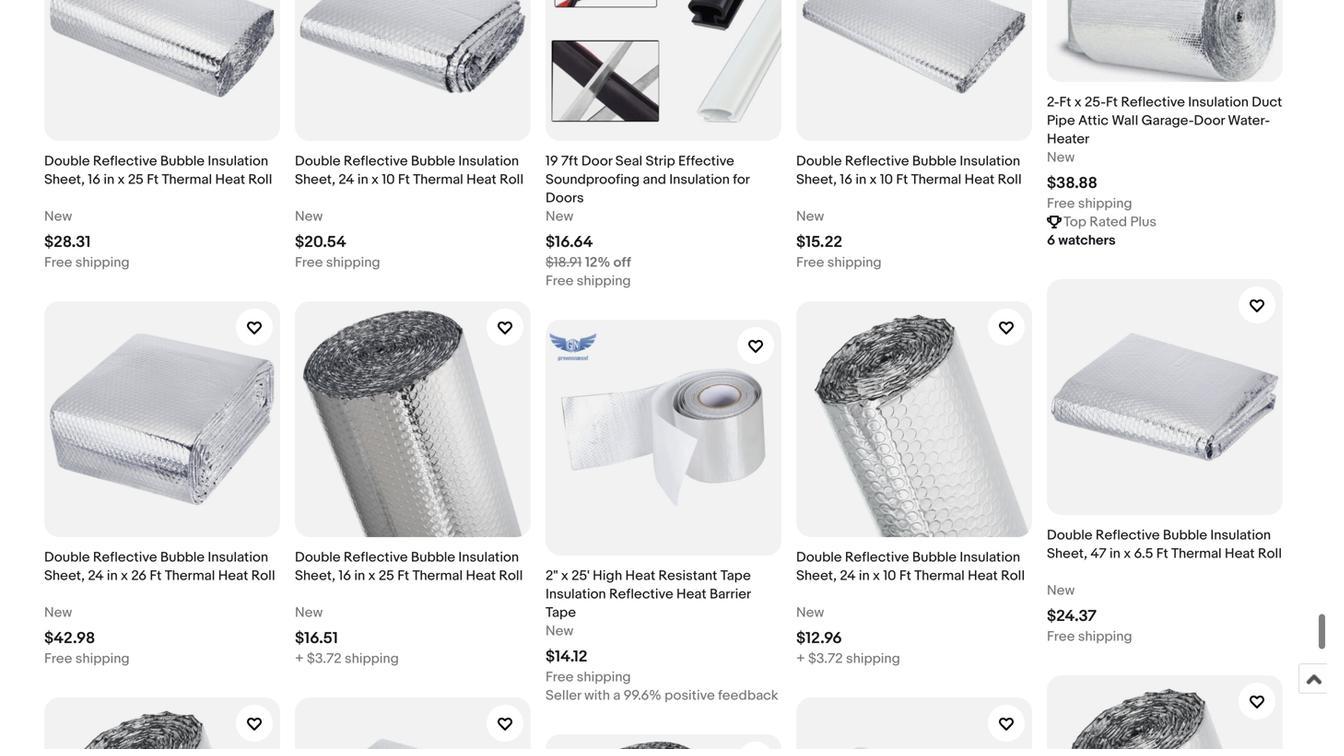 Task type: locate. For each thing, give the bounding box(es) containing it.
new text field up $42.98
[[44, 604, 72, 622]]

New text field
[[44, 208, 72, 226], [295, 208, 323, 226], [546, 208, 574, 226], [44, 604, 72, 622]]

24 for $20.54
[[339, 172, 354, 188]]

1 vertical spatial tape
[[546, 605, 576, 622]]

1 horizontal spatial double reflective bubble insulation sheet, 16 in x 25 ft thermal heat roll
[[295, 550, 523, 585]]

0 horizontal spatial 24
[[88, 568, 104, 585]]

Free shipping text field
[[1047, 195, 1133, 213], [44, 254, 130, 272], [796, 254, 882, 272], [546, 272, 631, 291], [1047, 628, 1133, 646], [44, 650, 130, 669]]

reflective for $24.37
[[1096, 527, 1160, 544]]

2 + from the left
[[796, 651, 805, 668]]

0 horizontal spatial door
[[582, 153, 612, 170]]

double
[[44, 153, 90, 170], [295, 153, 341, 170], [796, 153, 842, 170], [1047, 527, 1093, 544], [44, 550, 90, 566], [295, 550, 341, 566], [796, 550, 842, 566]]

+ down the "$12.96" text field
[[796, 651, 805, 668]]

+ for $16.51
[[295, 651, 304, 668]]

free shipping text field down 12%
[[546, 272, 631, 291]]

new inside the 'new $20.54 free shipping'
[[295, 209, 323, 225]]

insulation inside double reflective bubble insulation sheet, 24 in x 26 ft thermal heat roll
[[208, 550, 268, 566]]

free shipping text field down $15.22 text field
[[796, 254, 882, 272]]

x up new $28.31 free shipping at the top left of page
[[118, 172, 125, 188]]

reflective
[[1121, 94, 1185, 111], [93, 153, 157, 170], [344, 153, 408, 170], [845, 153, 909, 170], [1096, 527, 1160, 544], [93, 550, 157, 566], [344, 550, 408, 566], [845, 550, 909, 566], [609, 586, 673, 603]]

thermal inside double reflective bubble insulation sheet, 16 in x 10 ft thermal heat roll
[[911, 172, 962, 188]]

new text field for $16.64
[[546, 208, 574, 226]]

positive
[[665, 688, 715, 704]]

free shipping text field for $15.22
[[796, 254, 882, 272]]

24 for $12.96
[[840, 568, 856, 585]]

watchers
[[1059, 233, 1116, 249]]

free shipping text field up 'top'
[[1047, 195, 1133, 213]]

new up $24.37
[[1047, 583, 1075, 599]]

10
[[382, 172, 395, 188], [880, 172, 893, 188], [883, 568, 896, 585]]

16 up new $28.31 free shipping at the top left of page
[[88, 172, 100, 188]]

insulation inside the 19 7ft door seal strip effective soundproofing and insulation for doors new $16.64 $18.91 12% off free shipping
[[669, 172, 730, 188]]

$14.12 text field
[[546, 648, 588, 667]]

sheet, for $42.98
[[44, 568, 85, 585]]

1 horizontal spatial $3.72
[[808, 651, 843, 668]]

effective
[[678, 153, 734, 170]]

x for $28.31
[[118, 172, 125, 188]]

free inside 2-ft x 25-ft reflective insulation duct pipe attic wall garage-door water- heater new $38.88 free shipping
[[1047, 196, 1075, 212]]

door left water-
[[1194, 113, 1225, 129]]

reflective up the 'new $20.54 free shipping'
[[344, 153, 408, 170]]

sheet, inside double reflective bubble insulation sheet, 47 in x 6.5 ft thermal heat roll
[[1047, 546, 1088, 563]]

$15.22
[[796, 233, 843, 252]]

25'
[[572, 568, 590, 585]]

sheet, up $42.98
[[44, 568, 85, 585]]

double for $20.54
[[295, 153, 341, 170]]

x left '6.5'
[[1124, 546, 1131, 563]]

heat for $24.37
[[1225, 546, 1255, 563]]

ft for $20.54
[[398, 172, 410, 188]]

sheet, up $28.31 "text field"
[[44, 172, 85, 188]]

$3.72
[[307, 651, 342, 668], [808, 651, 843, 668]]

new up $15.22
[[796, 209, 824, 225]]

in for $20.54
[[358, 172, 368, 188]]

1 + from the left
[[295, 651, 304, 668]]

free shipping text field down $24.37
[[1047, 628, 1133, 646]]

$14.12
[[546, 648, 588, 667]]

in
[[104, 172, 114, 188], [358, 172, 368, 188], [856, 172, 867, 188], [1110, 546, 1121, 563], [107, 568, 118, 585], [354, 568, 365, 585], [859, 568, 870, 585]]

new text field up $16.51 text field
[[295, 604, 323, 622]]

47
[[1091, 546, 1107, 563]]

double up the 'new $20.54 free shipping'
[[295, 153, 341, 170]]

24 left 26 at the left of page
[[88, 568, 104, 585]]

reflective inside double reflective bubble insulation sheet, 24 in x 26 ft thermal heat roll
[[93, 550, 157, 566]]

1 horizontal spatial double reflective bubble insulation sheet, 24 in x 10 ft thermal heat roll
[[796, 550, 1025, 585]]

1 horizontal spatial free shipping text field
[[546, 669, 631, 687]]

thermal for $12.96
[[915, 568, 965, 585]]

x up the 'new $20.54 free shipping'
[[372, 172, 379, 188]]

insulation inside double reflective bubble insulation sheet, 16 in x 10 ft thermal heat roll
[[960, 153, 1021, 170]]

1 horizontal spatial 16
[[339, 568, 351, 585]]

1 horizontal spatial +
[[796, 651, 805, 668]]

new up $28.31 "text field"
[[44, 209, 72, 225]]

insulation
[[1188, 94, 1249, 111], [208, 153, 268, 170], [459, 153, 519, 170], [960, 153, 1021, 170], [669, 172, 730, 188], [1211, 527, 1271, 544], [208, 550, 268, 566], [459, 550, 519, 566], [960, 550, 1021, 566], [546, 586, 606, 603]]

0 horizontal spatial 16
[[88, 172, 100, 188]]

ft inside double reflective bubble insulation sheet, 24 in x 26 ft thermal heat roll
[[150, 568, 162, 585]]

bubble inside double reflective bubble insulation sheet, 16 in x 10 ft thermal heat roll
[[912, 153, 957, 170]]

new inside the 19 7ft door seal strip effective soundproofing and insulation for doors new $16.64 $18.91 12% off free shipping
[[546, 209, 574, 225]]

1 horizontal spatial tape
[[721, 568, 751, 585]]

free shipping text field down $20.54
[[295, 254, 380, 272]]

roll for $28.31
[[248, 172, 272, 188]]

reflective up new $15.22 free shipping
[[845, 153, 909, 170]]

1 $3.72 from the left
[[307, 651, 342, 668]]

heat for $16.51
[[466, 568, 496, 585]]

free
[[1047, 196, 1075, 212], [44, 255, 72, 271], [295, 255, 323, 271], [796, 255, 824, 271], [546, 273, 574, 290], [1047, 629, 1075, 645], [44, 651, 72, 668], [546, 669, 574, 686]]

reflective up 26 at the left of page
[[93, 550, 157, 566]]

free down "$42.98" text field
[[44, 651, 72, 668]]

roll inside double reflective bubble insulation sheet, 47 in x 6.5 ft thermal heat roll
[[1258, 546, 1282, 563]]

new text field up $15.22
[[796, 208, 824, 226]]

door inside the 19 7ft door seal strip effective soundproofing and insulation for doors new $16.64 $18.91 12% off free shipping
[[582, 153, 612, 170]]

1 vertical spatial 25
[[379, 568, 394, 585]]

in up new $12.96 + $3.72 shipping
[[859, 568, 870, 585]]

double reflective bubble insulation sheet, 24 in x 10 ft thermal heat roll
[[295, 153, 524, 188], [796, 550, 1025, 585]]

free shipping text field up with
[[546, 669, 631, 687]]

heat inside double reflective bubble insulation sheet, 16 in x 10 ft thermal heat roll
[[965, 172, 995, 188]]

heat inside double reflective bubble insulation sheet, 47 in x 6.5 ft thermal heat roll
[[1225, 546, 1255, 563]]

double inside double reflective bubble insulation sheet, 16 in x 10 ft thermal heat roll
[[796, 153, 842, 170]]

insulation for $16.51
[[459, 550, 519, 566]]

24 up new $12.96 + $3.72 shipping
[[840, 568, 856, 585]]

shipping inside 'new $42.98 free shipping'
[[75, 651, 130, 668]]

double reflective bubble insulation sheet, 24 in x 10 ft thermal heat roll for $12.96
[[796, 550, 1025, 585]]

bubble for $16.51
[[411, 550, 455, 566]]

x inside double reflective bubble insulation sheet, 16 in x 10 ft thermal heat roll
[[870, 172, 877, 188]]

+ inside "new $16.51 + $3.72 shipping"
[[295, 651, 304, 668]]

2 horizontal spatial 24
[[840, 568, 856, 585]]

new text field for $12.96
[[796, 604, 824, 622]]

free shipping text field for $38.88
[[1047, 195, 1133, 213]]

ft for $24.37
[[1157, 546, 1169, 563]]

double for $24.37
[[1047, 527, 1093, 544]]

1 horizontal spatial 24
[[339, 172, 354, 188]]

sheet, for $20.54
[[295, 172, 336, 188]]

1 vertical spatial door
[[582, 153, 612, 170]]

in inside double reflective bubble insulation sheet, 24 in x 26 ft thermal heat roll
[[107, 568, 118, 585]]

reflective up new $28.31 free shipping at the top left of page
[[93, 153, 157, 170]]

sheet, left 47
[[1047, 546, 1088, 563]]

1 vertical spatial double reflective bubble insulation sheet, 24 in x 10 ft thermal heat roll
[[796, 550, 1025, 585]]

in up "new $16.51 + $3.72 shipping"
[[354, 568, 365, 585]]

in up new $28.31 free shipping at the top left of page
[[104, 172, 114, 188]]

shipping
[[1078, 196, 1133, 212], [75, 255, 130, 271], [326, 255, 380, 271], [828, 255, 882, 271], [577, 273, 631, 290], [1078, 629, 1133, 645], [75, 651, 130, 668], [345, 651, 399, 668], [846, 651, 900, 668], [577, 669, 631, 686]]

x inside 2-ft x 25-ft reflective insulation duct pipe attic wall garage-door water- heater new $38.88 free shipping
[[1075, 94, 1082, 111]]

ft for $42.98
[[150, 568, 162, 585]]

new text field down doors
[[546, 208, 574, 226]]

sheet, inside double reflective bubble insulation sheet, 24 in x 26 ft thermal heat roll
[[44, 568, 85, 585]]

$3.72 inside new $12.96 + $3.72 shipping
[[808, 651, 843, 668]]

free down the $18.91
[[546, 273, 574, 290]]

double reflective bubble insulation sheet, 24 in x 26 ft thermal heat roll
[[44, 550, 275, 585]]

New text field
[[1047, 149, 1075, 167], [796, 208, 824, 226], [1047, 582, 1075, 600], [295, 604, 323, 622], [796, 604, 824, 622], [546, 622, 574, 641]]

16
[[88, 172, 100, 188], [840, 172, 853, 188], [339, 568, 351, 585]]

in for $12.96
[[859, 568, 870, 585]]

ft for $12.96
[[900, 568, 911, 585]]

new inside 2-ft x 25-ft reflective insulation duct pipe attic wall garage-door water- heater new $38.88 free shipping
[[1047, 150, 1075, 166]]

free up seller
[[546, 669, 574, 686]]

double inside double reflective bubble insulation sheet, 47 in x 6.5 ft thermal heat roll
[[1047, 527, 1093, 544]]

roll
[[248, 172, 272, 188], [500, 172, 524, 188], [998, 172, 1022, 188], [1258, 546, 1282, 563], [251, 568, 275, 585], [499, 568, 523, 585], [1001, 568, 1025, 585]]

in up the 'new $20.54 free shipping'
[[358, 172, 368, 188]]

new inside "new $16.51 + $3.72 shipping"
[[295, 605, 323, 622]]

free down $15.22
[[796, 255, 824, 271]]

x right 2"
[[561, 568, 569, 585]]

new $16.51 + $3.72 shipping
[[295, 605, 399, 668]]

1 vertical spatial free shipping text field
[[546, 669, 631, 687]]

reflective up '6.5'
[[1096, 527, 1160, 544]]

2-ft x 25-ft reflective insulation duct pipe attic wall garage-door water- heater new $38.88 free shipping
[[1047, 94, 1283, 212]]

insulation for $24.37
[[1211, 527, 1271, 544]]

sheet, up the "$12.96" text field
[[796, 568, 837, 585]]

sheet, up $20.54 text field at the left top of page
[[295, 172, 336, 188]]

$3.72 down $16.51 text field
[[307, 651, 342, 668]]

10 for $15.22
[[880, 172, 893, 188]]

duct
[[1252, 94, 1283, 111]]

x left 25-
[[1075, 94, 1082, 111]]

roll inside double reflective bubble insulation sheet, 24 in x 26 ft thermal heat roll
[[251, 568, 275, 585]]

tape
[[721, 568, 751, 585], [546, 605, 576, 622]]

x inside double reflective bubble insulation sheet, 47 in x 6.5 ft thermal heat roll
[[1124, 546, 1131, 563]]

+ down $16.51 text field
[[295, 651, 304, 668]]

and
[[643, 172, 666, 188]]

new down doors
[[546, 209, 574, 225]]

sheet, for $15.22
[[796, 172, 837, 188]]

$42.98 text field
[[44, 629, 95, 649]]

sheet, up $15.22
[[796, 172, 837, 188]]

reflective up new $12.96 + $3.72 shipping
[[845, 550, 909, 566]]

$12.96 text field
[[796, 629, 842, 649]]

in up new $15.22 free shipping
[[856, 172, 867, 188]]

free shipping text field for $28.31
[[44, 254, 130, 272]]

1 vertical spatial double reflective bubble insulation sheet, 16 in x 25 ft thermal heat roll
[[295, 550, 523, 585]]

double up $16.51 text field
[[295, 550, 341, 566]]

ft inside double reflective bubble insulation sheet, 47 in x 6.5 ft thermal heat roll
[[1157, 546, 1169, 563]]

thermal
[[162, 172, 212, 188], [413, 172, 463, 188], [911, 172, 962, 188], [1172, 546, 1222, 563], [165, 568, 215, 585], [412, 568, 463, 585], [915, 568, 965, 585]]

free inside 2" x 25' high heat resistant tape insulation reflective heat barrier tape new $14.12 free shipping seller with a 99.6% positive feedback
[[546, 669, 574, 686]]

free shipping text field for $14.12
[[546, 669, 631, 687]]

roll inside double reflective bubble insulation sheet, 16 in x 10 ft thermal heat roll
[[998, 172, 1022, 188]]

0 horizontal spatial double reflective bubble insulation sheet, 16 in x 25 ft thermal heat roll
[[44, 153, 272, 188]]

x inside double reflective bubble insulation sheet, 24 in x 26 ft thermal heat roll
[[121, 568, 128, 585]]

6.5
[[1134, 546, 1154, 563]]

new text field up $20.54 text field at the left top of page
[[295, 208, 323, 226]]

new text field up $14.12
[[546, 622, 574, 641]]

door
[[1194, 113, 1225, 129], [582, 153, 612, 170]]

shipping inside the 19 7ft door seal strip effective soundproofing and insulation for doors new $16.64 $18.91 12% off free shipping
[[577, 273, 631, 290]]

double up $12.96
[[796, 550, 842, 566]]

0 vertical spatial double reflective bubble insulation sheet, 16 in x 25 ft thermal heat roll
[[44, 153, 272, 188]]

0 vertical spatial 25
[[128, 172, 144, 188]]

shipping inside the 'new $20.54 free shipping'
[[326, 255, 380, 271]]

bubble
[[160, 153, 205, 170], [411, 153, 455, 170], [912, 153, 957, 170], [1163, 527, 1208, 544], [160, 550, 205, 566], [411, 550, 455, 566], [912, 550, 957, 566]]

19
[[546, 153, 558, 170]]

0 vertical spatial free shipping text field
[[295, 254, 380, 272]]

x for $20.54
[[372, 172, 379, 188]]

new up $42.98
[[44, 605, 72, 622]]

x up new $12.96 + $3.72 shipping
[[873, 568, 880, 585]]

0 horizontal spatial +
[[295, 651, 304, 668]]

garage-
[[1142, 113, 1194, 129]]

heat inside double reflective bubble insulation sheet, 24 in x 26 ft thermal heat roll
[[218, 568, 248, 585]]

water-
[[1228, 113, 1270, 129]]

new up $16.51 text field
[[295, 605, 323, 622]]

16 up new $15.22 free shipping
[[840, 172, 853, 188]]

thermal inside double reflective bubble insulation sheet, 24 in x 26 ft thermal heat roll
[[165, 568, 215, 585]]

in right 47
[[1110, 546, 1121, 563]]

10 inside double reflective bubble insulation sheet, 16 in x 10 ft thermal heat roll
[[880, 172, 893, 188]]

insulation for $20.54
[[459, 153, 519, 170]]

new
[[1047, 150, 1075, 166], [44, 209, 72, 225], [295, 209, 323, 225], [546, 209, 574, 225], [796, 209, 824, 225], [1047, 583, 1075, 599], [44, 605, 72, 622], [295, 605, 323, 622], [796, 605, 824, 622], [546, 623, 574, 640]]

new $28.31 free shipping
[[44, 209, 130, 271]]

new up $20.54 text field at the left top of page
[[295, 209, 323, 225]]

pipe
[[1047, 113, 1075, 129]]

tape up barrier
[[721, 568, 751, 585]]

double up new $15.22 free shipping
[[796, 153, 842, 170]]

25
[[128, 172, 144, 188], [379, 568, 394, 585]]

0 vertical spatial tape
[[721, 568, 751, 585]]

roll for $16.51
[[499, 568, 523, 585]]

bubble inside double reflective bubble insulation sheet, 24 in x 26 ft thermal heat roll
[[160, 550, 205, 566]]

16 inside double reflective bubble insulation sheet, 16 in x 10 ft thermal heat roll
[[840, 172, 853, 188]]

0 horizontal spatial free shipping text field
[[295, 254, 380, 272]]

soundproofing
[[546, 172, 640, 188]]

new down heater
[[1047, 150, 1075, 166]]

new inside new $28.31 free shipping
[[44, 209, 72, 225]]

new inside new $24.37 free shipping
[[1047, 583, 1075, 599]]

double up 'new $42.98 free shipping'
[[44, 550, 90, 566]]

reflective up the garage-
[[1121, 94, 1185, 111]]

99.6%
[[624, 688, 662, 704]]

0 horizontal spatial double reflective bubble insulation sheet, 24 in x 10 ft thermal heat roll
[[295, 153, 524, 188]]

1 horizontal spatial 25
[[379, 568, 394, 585]]

1 horizontal spatial door
[[1194, 113, 1225, 129]]

thermal for $15.22
[[911, 172, 962, 188]]

shipping inside new $24.37 free shipping
[[1078, 629, 1133, 645]]

$28.31 text field
[[44, 233, 91, 252]]

seal
[[616, 153, 643, 170]]

free up 'top'
[[1047, 196, 1075, 212]]

new inside new $12.96 + $3.72 shipping
[[796, 605, 824, 622]]

reflective for $42.98
[[93, 550, 157, 566]]

$3.72 down the "$12.96" text field
[[808, 651, 843, 668]]

free down $20.54 text field at the left top of page
[[295, 255, 323, 271]]

heater
[[1047, 131, 1090, 148]]

shipping inside "new $16.51 + $3.72 shipping"
[[345, 651, 399, 668]]

$16.51 text field
[[295, 629, 338, 649]]

reflective down high
[[609, 586, 673, 603]]

$16.64
[[546, 233, 593, 252]]

new text field up $24.37
[[1047, 582, 1075, 600]]

heat for $42.98
[[218, 568, 248, 585]]

sheet,
[[44, 172, 85, 188], [295, 172, 336, 188], [796, 172, 837, 188], [1047, 546, 1088, 563], [44, 568, 85, 585], [295, 568, 336, 585], [796, 568, 837, 585]]

+
[[295, 651, 304, 668], [796, 651, 805, 668]]

wall
[[1112, 113, 1139, 129]]

reflective inside double reflective bubble insulation sheet, 47 in x 6.5 ft thermal heat roll
[[1096, 527, 1160, 544]]

double reflective bubble insulation sheet, 24 in x 10 ft thermal heat roll for $20.54
[[295, 153, 524, 188]]

in inside double reflective bubble insulation sheet, 47 in x 6.5 ft thermal heat roll
[[1110, 546, 1121, 563]]

door up soundproofing
[[582, 153, 612, 170]]

$3.72 for $12.96
[[808, 651, 843, 668]]

24 up the 'new $20.54 free shipping'
[[339, 172, 354, 188]]

free shipping text field down "$42.98" text field
[[44, 650, 130, 669]]

double reflective bubble insulation sheet, 16 in x 25 ft thermal heat roll
[[44, 153, 272, 188], [295, 550, 523, 585]]

seller
[[546, 688, 581, 704]]

shipping inside 2" x 25' high heat resistant tape insulation reflective heat barrier tape new $14.12 free shipping seller with a 99.6% positive feedback
[[577, 669, 631, 686]]

a
[[613, 688, 621, 704]]

double up new $28.31 free shipping at the top left of page
[[44, 153, 90, 170]]

x
[[1075, 94, 1082, 111], [118, 172, 125, 188], [372, 172, 379, 188], [870, 172, 877, 188], [1124, 546, 1131, 563], [121, 568, 128, 585], [368, 568, 376, 585], [561, 568, 569, 585], [873, 568, 880, 585]]

insulation inside double reflective bubble insulation sheet, 47 in x 6.5 ft thermal heat roll
[[1211, 527, 1271, 544]]

0 vertical spatial double reflective bubble insulation sheet, 24 in x 10 ft thermal heat roll
[[295, 153, 524, 188]]

+ $3.72 shipping text field
[[295, 650, 399, 669]]

free inside 'new $42.98 free shipping'
[[44, 651, 72, 668]]

free down $24.37 text field
[[1047, 629, 1075, 645]]

new text field for $42.98
[[44, 604, 72, 622]]

free down $28.31 "text field"
[[44, 255, 72, 271]]

2 $3.72 from the left
[[808, 651, 843, 668]]

bubble inside double reflective bubble insulation sheet, 47 in x 6.5 ft thermal heat roll
[[1163, 527, 1208, 544]]

x up new $15.22 free shipping
[[870, 172, 877, 188]]

new inside 'new $42.98 free shipping'
[[44, 605, 72, 622]]

new text field up the "$12.96" text field
[[796, 604, 824, 622]]

new up $14.12
[[546, 623, 574, 640]]

10 for $20.54
[[382, 172, 395, 188]]

24 inside double reflective bubble insulation sheet, 24 in x 26 ft thermal heat roll
[[88, 568, 104, 585]]

6
[[1047, 233, 1056, 249]]

double for $15.22
[[796, 153, 842, 170]]

sheet, inside double reflective bubble insulation sheet, 16 in x 10 ft thermal heat roll
[[796, 172, 837, 188]]

0 horizontal spatial 25
[[128, 172, 144, 188]]

new up the "$12.96" text field
[[796, 605, 824, 622]]

in for $24.37
[[1110, 546, 1121, 563]]

0 horizontal spatial tape
[[546, 605, 576, 622]]

new text field for $20.54
[[295, 208, 323, 226]]

0 vertical spatial door
[[1194, 113, 1225, 129]]

previous price $18.91 12% off text field
[[546, 254, 631, 272]]

high
[[593, 568, 622, 585]]

16 up "new $16.51 + $3.72 shipping"
[[339, 568, 351, 585]]

double up 47
[[1047, 527, 1093, 544]]

in inside double reflective bubble insulation sheet, 16 in x 10 ft thermal heat roll
[[856, 172, 867, 188]]

Seller with a 99.6% positive feedback text field
[[546, 687, 779, 705]]

2"
[[546, 568, 558, 585]]

16 for $28.31
[[88, 172, 100, 188]]

ft for $15.22
[[896, 172, 908, 188]]

ft
[[1060, 94, 1072, 111], [1106, 94, 1118, 111], [147, 172, 159, 188], [398, 172, 410, 188], [896, 172, 908, 188], [1157, 546, 1169, 563], [150, 568, 162, 585], [397, 568, 409, 585], [900, 568, 911, 585]]

Free shipping text field
[[295, 254, 380, 272], [546, 669, 631, 687]]

16 for $16.51
[[339, 568, 351, 585]]

new text field up $28.31 "text field"
[[44, 208, 72, 226]]

attic
[[1078, 113, 1109, 129]]

bubble for $12.96
[[912, 550, 957, 566]]

x for $42.98
[[121, 568, 128, 585]]

2-
[[1047, 94, 1060, 111]]

+ inside new $12.96 + $3.72 shipping
[[796, 651, 805, 668]]

x left 26 at the left of page
[[121, 568, 128, 585]]

new for $24.37
[[1047, 583, 1075, 599]]

thermal for $42.98
[[165, 568, 215, 585]]

25 up "new $16.51 + $3.72 shipping"
[[379, 568, 394, 585]]

thermal for $24.37
[[1172, 546, 1222, 563]]

$3.72 inside "new $16.51 + $3.72 shipping"
[[307, 651, 342, 668]]

sheet, up $16.51 text field
[[295, 568, 336, 585]]

sheet, for $28.31
[[44, 172, 85, 188]]

shipping inside new $28.31 free shipping
[[75, 255, 130, 271]]

2 horizontal spatial 16
[[840, 172, 853, 188]]

$16.51
[[295, 629, 338, 649]]

ft inside double reflective bubble insulation sheet, 16 in x 10 ft thermal heat roll
[[896, 172, 908, 188]]

0 horizontal spatial $3.72
[[307, 651, 342, 668]]

reflective inside double reflective bubble insulation sheet, 16 in x 10 ft thermal heat roll
[[845, 153, 909, 170]]

free shipping text field down $28.31 "text field"
[[44, 254, 130, 272]]

25 for $28.31
[[128, 172, 144, 188]]

reflective up "new $16.51 + $3.72 shipping"
[[344, 550, 408, 566]]

new inside new $15.22 free shipping
[[796, 209, 824, 225]]

heat
[[215, 172, 245, 188], [467, 172, 497, 188], [965, 172, 995, 188], [1225, 546, 1255, 563], [218, 568, 248, 585], [466, 568, 496, 585], [625, 568, 656, 585], [968, 568, 998, 585], [677, 586, 707, 603]]

double inside double reflective bubble insulation sheet, 24 in x 26 ft thermal heat roll
[[44, 550, 90, 566]]

x up "new $16.51 + $3.72 shipping"
[[368, 568, 376, 585]]

in left 26 at the left of page
[[107, 568, 118, 585]]

24
[[339, 172, 354, 188], [88, 568, 104, 585], [840, 568, 856, 585]]

$15.22 text field
[[796, 233, 843, 252]]

tape down 2"
[[546, 605, 576, 622]]

double for $16.51
[[295, 550, 341, 566]]

thermal inside double reflective bubble insulation sheet, 47 in x 6.5 ft thermal heat roll
[[1172, 546, 1222, 563]]

25 up new $28.31 free shipping at the top left of page
[[128, 172, 144, 188]]

roll for $12.96
[[1001, 568, 1025, 585]]

top rated plus
[[1064, 214, 1157, 231]]

double reflective bubble insulation sheet, 16 in x 10 ft thermal heat roll
[[796, 153, 1022, 188]]

feedback
[[718, 688, 779, 704]]

double for $28.31
[[44, 153, 90, 170]]

new text field down heater
[[1047, 149, 1075, 167]]

reflective for $28.31
[[93, 153, 157, 170]]



Task type: vqa. For each thing, say whether or not it's contained in the screenshot.
INSULATION for $24.37
yes



Task type: describe. For each thing, give the bounding box(es) containing it.
double reflective bubble insulation sheet, 16 in x 25 ft thermal heat roll for $16.51
[[295, 550, 523, 585]]

$28.31
[[44, 233, 91, 252]]

new inside 2" x 25' high heat resistant tape insulation reflective heat barrier tape new $14.12 free shipping seller with a 99.6% positive feedback
[[546, 623, 574, 640]]

$3.72 for $16.51
[[307, 651, 342, 668]]

$16.64 text field
[[546, 233, 593, 252]]

free inside new $15.22 free shipping
[[796, 255, 824, 271]]

new for $42.98
[[44, 605, 72, 622]]

top
[[1064, 214, 1087, 231]]

reflective for $12.96
[[845, 550, 909, 566]]

6 watchers
[[1047, 233, 1116, 249]]

insulation inside 2" x 25' high heat resistant tape insulation reflective heat barrier tape new $14.12 free shipping seller with a 99.6% positive feedback
[[546, 586, 606, 603]]

x for $15.22
[[870, 172, 877, 188]]

$38.88 text field
[[1047, 174, 1098, 193]]

in for $42.98
[[107, 568, 118, 585]]

$20.54 text field
[[295, 233, 346, 252]]

with
[[584, 688, 610, 704]]

Top Rated Plus text field
[[1064, 213, 1157, 232]]

6 watchers text field
[[1047, 232, 1116, 250]]

+ $3.72 shipping text field
[[796, 650, 900, 669]]

2" x 25' high heat resistant tape insulation reflective heat barrier tape new $14.12 free shipping seller with a 99.6% positive feedback
[[546, 568, 779, 704]]

free inside new $28.31 free shipping
[[44, 255, 72, 271]]

ft for $28.31
[[147, 172, 159, 188]]

roll for $15.22
[[998, 172, 1022, 188]]

26
[[131, 568, 147, 585]]

free inside new $24.37 free shipping
[[1047, 629, 1075, 645]]

new for $12.96
[[796, 605, 824, 622]]

sheet, for $16.51
[[295, 568, 336, 585]]

$12.96
[[796, 629, 842, 649]]

in for $28.31
[[104, 172, 114, 188]]

bubble for $15.22
[[912, 153, 957, 170]]

shipping inside new $15.22 free shipping
[[828, 255, 882, 271]]

shipping inside new $12.96 + $3.72 shipping
[[846, 651, 900, 668]]

plus
[[1131, 214, 1157, 231]]

free shipping text field for $24.37
[[1047, 628, 1133, 646]]

insulation for $12.96
[[960, 550, 1021, 566]]

resistant
[[659, 568, 717, 585]]

heat for $15.22
[[965, 172, 995, 188]]

barrier
[[710, 586, 751, 603]]

new text field for $38.88
[[1047, 149, 1075, 167]]

new $42.98 free shipping
[[44, 605, 130, 668]]

$20.54
[[295, 233, 346, 252]]

+ for $12.96
[[796, 651, 805, 668]]

heat for $28.31
[[215, 172, 245, 188]]

free shipping text field for $20.54
[[295, 254, 380, 272]]

24 for $42.98
[[88, 568, 104, 585]]

door inside 2-ft x 25-ft reflective insulation duct pipe attic wall garage-door water- heater new $38.88 free shipping
[[1194, 113, 1225, 129]]

7ft
[[561, 153, 578, 170]]

insulation inside 2-ft x 25-ft reflective insulation duct pipe attic wall garage-door water- heater new $38.88 free shipping
[[1188, 94, 1249, 111]]

$24.37 text field
[[1047, 607, 1097, 627]]

roll for $42.98
[[251, 568, 275, 585]]

new text field for $16.51
[[295, 604, 323, 622]]

new $15.22 free shipping
[[796, 209, 882, 271]]

thermal for $16.51
[[412, 568, 463, 585]]

strip
[[646, 153, 675, 170]]

new for $15.22
[[796, 209, 824, 225]]

reflective inside 2-ft x 25-ft reflective insulation duct pipe attic wall garage-door water- heater new $38.88 free shipping
[[1121, 94, 1185, 111]]

bubble for $42.98
[[160, 550, 205, 566]]

25-
[[1085, 94, 1106, 111]]

19 7ft door seal strip effective soundproofing and insulation for doors new $16.64 $18.91 12% off free shipping
[[546, 153, 750, 290]]

free shipping text field for $42.98
[[44, 650, 130, 669]]

free inside the 'new $20.54 free shipping'
[[295, 255, 323, 271]]

reflective for $16.51
[[344, 550, 408, 566]]

thermal for $28.31
[[162, 172, 212, 188]]

double reflective bubble insulation sheet, 47 in x 6.5 ft thermal heat roll
[[1047, 527, 1282, 563]]

bubble for $20.54
[[411, 153, 455, 170]]

double for $12.96
[[796, 550, 842, 566]]

$38.88
[[1047, 174, 1098, 193]]

reflective for $15.22
[[845, 153, 909, 170]]

x for $12.96
[[873, 568, 880, 585]]

reflective inside 2" x 25' high heat resistant tape insulation reflective heat barrier tape new $14.12 free shipping seller with a 99.6% positive feedback
[[609, 586, 673, 603]]

new for $16.51
[[295, 605, 323, 622]]

new text field for $28.31
[[44, 208, 72, 226]]

reflective for $20.54
[[344, 153, 408, 170]]

off
[[614, 255, 631, 271]]

bubble for $28.31
[[160, 153, 205, 170]]

insulation for $28.31
[[208, 153, 268, 170]]

rated
[[1090, 214, 1127, 231]]

in for $15.22
[[856, 172, 867, 188]]

new for $28.31
[[44, 209, 72, 225]]

thermal for $20.54
[[413, 172, 463, 188]]

$18.91
[[546, 255, 582, 271]]

sheet, for $24.37
[[1047, 546, 1088, 563]]

new text field for $14.12
[[546, 622, 574, 641]]

shipping inside 2-ft x 25-ft reflective insulation duct pipe attic wall garage-door water- heater new $38.88 free shipping
[[1078, 196, 1133, 212]]

for
[[733, 172, 750, 188]]

new $20.54 free shipping
[[295, 209, 380, 271]]

10 for $12.96
[[883, 568, 896, 585]]

free inside the 19 7ft door seal strip effective soundproofing and insulation for doors new $16.64 $18.91 12% off free shipping
[[546, 273, 574, 290]]

doors
[[546, 190, 584, 207]]

new for $20.54
[[295, 209, 323, 225]]

roll for $20.54
[[500, 172, 524, 188]]

$24.37
[[1047, 607, 1097, 627]]

in for $16.51
[[354, 568, 365, 585]]

bubble for $24.37
[[1163, 527, 1208, 544]]

x for $16.51
[[368, 568, 376, 585]]

heat for $12.96
[[968, 568, 998, 585]]

$42.98
[[44, 629, 95, 649]]

roll for $24.37
[[1258, 546, 1282, 563]]

new $12.96 + $3.72 shipping
[[796, 605, 900, 668]]

ft for $16.51
[[397, 568, 409, 585]]

new text field for $15.22
[[796, 208, 824, 226]]

25 for $16.51
[[379, 568, 394, 585]]

x inside 2" x 25' high heat resistant tape insulation reflective heat barrier tape new $14.12 free shipping seller with a 99.6% positive feedback
[[561, 568, 569, 585]]

16 for $15.22
[[840, 172, 853, 188]]

new $24.37 free shipping
[[1047, 583, 1133, 645]]

sheet, for $12.96
[[796, 568, 837, 585]]

insulation for $42.98
[[208, 550, 268, 566]]

12%
[[585, 255, 611, 271]]

x for $24.37
[[1124, 546, 1131, 563]]



